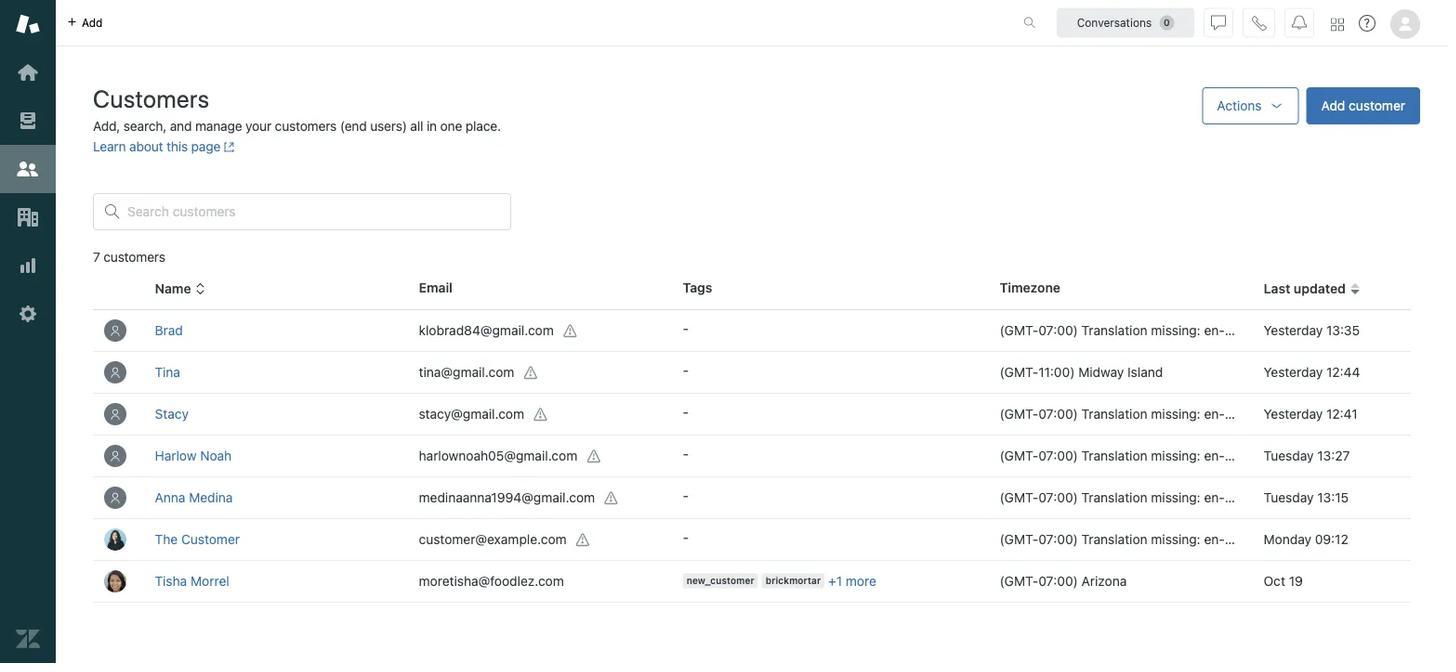 Task type: describe. For each thing, give the bounding box(es) containing it.
manage
[[195, 119, 242, 134]]

(gmt- for monday 09:12
[[1000, 532, 1038, 547]]

monday
[[1264, 532, 1312, 547]]

customer@example.com
[[419, 532, 567, 547]]

monday 09:12
[[1264, 532, 1349, 547]]

yesterday for yesterday 13:35
[[1264, 323, 1323, 338]]

us- for tuesday 13:15
[[1225, 490, 1248, 506]]

actions
[[1217, 98, 1262, 113]]

learn about this page link
[[93, 139, 235, 154]]

arizona
[[1082, 574, 1127, 589]]

zendesk image
[[16, 627, 40, 652]]

zendesk products image
[[1331, 18, 1344, 31]]

us- for tuesday 13:27
[[1225, 448, 1248, 464]]

tisha
[[155, 574, 187, 589]]

x- for monday 09:12
[[1248, 532, 1261, 547]]

missing: for yesterday 12:41
[[1151, 407, 1201, 422]]

- for harlownoah05@gmail.com
[[683, 447, 689, 462]]

yesterday 12:41
[[1264, 407, 1358, 422]]

x- for yesterday 13:35
[[1248, 323, 1261, 338]]

zendesk support image
[[16, 12, 40, 36]]

(gmt-07:00) translation missing: en-us-x-1.txt.timezone.america_los_ang for yesterday 13:35
[[1000, 323, 1448, 338]]

+1 more button
[[828, 573, 876, 590]]

07:00) for yesterday 13:35
[[1038, 323, 1078, 338]]

in
[[427, 119, 437, 134]]

customers
[[93, 84, 210, 112]]

brad
[[155, 323, 183, 338]]

en- for yesterday 13:35
[[1204, 323, 1225, 338]]

07:00) for oct 19
[[1038, 574, 1078, 589]]

your
[[246, 119, 271, 134]]

19
[[1289, 574, 1303, 589]]

yesterday 12:44
[[1264, 365, 1360, 380]]

anna
[[155, 490, 185, 506]]

tuesday 13:27
[[1264, 448, 1350, 464]]

add customer button
[[1307, 87, 1420, 125]]

(gmt- for yesterday 12:41
[[1000, 407, 1038, 422]]

- for medinaanna1994@gmail.com
[[683, 488, 689, 504]]

place.
[[466, 119, 501, 134]]

tina@gmail.com
[[419, 364, 514, 380]]

- for tina@gmail.com
[[683, 363, 689, 378]]

anna medina link
[[155, 490, 233, 506]]

07:00) for yesterday 12:41
[[1038, 407, 1078, 422]]

x- for yesterday 12:41
[[1248, 407, 1261, 422]]

1.txt.timezone.america_los_ang for tuesday 13:15
[[1261, 490, 1448, 506]]

missing: for yesterday 13:35
[[1151, 323, 1201, 338]]

reporting image
[[16, 254, 40, 278]]

11:00)
[[1038, 365, 1075, 380]]

anna medina
[[155, 490, 233, 506]]

unverified email image for harlownoah05@gmail.com
[[587, 450, 602, 464]]

(gmt- for tuesday 13:27
[[1000, 448, 1038, 464]]

medina
[[189, 490, 233, 506]]

views image
[[16, 109, 40, 133]]

13:27
[[1317, 448, 1350, 464]]

- for customer@example.com
[[683, 530, 689, 546]]

09:12
[[1315, 532, 1349, 547]]

customers inside customers add, search, and manage your customers (end users) all in one place.
[[275, 119, 337, 134]]

last updated
[[1264, 281, 1346, 297]]

12:41
[[1326, 407, 1358, 422]]

(gmt- for tuesday 13:15
[[1000, 490, 1038, 506]]

more
[[846, 573, 876, 589]]

(gmt- for yesterday 12:44
[[1000, 365, 1038, 380]]

1.txt.timezone.america_los_ang for tuesday 13:27
[[1261, 448, 1448, 464]]

yesterday 13:35
[[1264, 323, 1360, 338]]

brickmortar
[[766, 576, 821, 586]]

(gmt-07:00) translation missing: en-us-x-1.txt.timezone.america_los_ang for tuesday 13:15
[[1000, 490, 1448, 506]]

(gmt-07:00) translation missing: en-us-x-1.txt.timezone.america_los_ang for yesterday 12:41
[[1000, 407, 1448, 422]]

translation for tuesday 13:27
[[1082, 448, 1148, 464]]

customer
[[181, 532, 240, 547]]

(gmt- for oct 19
[[1000, 574, 1038, 589]]

(gmt-11:00) midway island
[[1000, 365, 1163, 380]]

one
[[440, 119, 462, 134]]

updated
[[1294, 281, 1346, 297]]

the customer link
[[155, 532, 240, 547]]

tuesday for tuesday 13:15
[[1264, 490, 1314, 506]]

translation for tuesday 13:15
[[1082, 490, 1148, 506]]

oct 19
[[1264, 574, 1303, 589]]

13:15
[[1317, 490, 1349, 506]]

tags
[[683, 280, 712, 296]]

name button
[[155, 281, 206, 298]]

tisha morrel
[[155, 574, 229, 589]]

Search customers field
[[127, 204, 499, 220]]

learn about this page
[[93, 139, 221, 154]]

translation for yesterday 12:41
[[1082, 407, 1148, 422]]

en- for tuesday 13:27
[[1204, 448, 1225, 464]]

missing: for tuesday 13:15
[[1151, 490, 1201, 506]]

midway
[[1078, 365, 1124, 380]]

7 customers
[[93, 250, 165, 265]]

this
[[166, 139, 188, 154]]

tina
[[155, 365, 180, 380]]

us- for monday 09:12
[[1225, 532, 1248, 547]]

+1
[[828, 573, 842, 589]]

last updated button
[[1264, 281, 1361, 298]]

tuesday for tuesday 13:27
[[1264, 448, 1314, 464]]

all
[[410, 119, 423, 134]]



Task type: vqa. For each thing, say whether or not it's contained in the screenshot.
the learn
yes



Task type: locate. For each thing, give the bounding box(es) containing it.
7 (gmt- from the top
[[1000, 574, 1038, 589]]

tuesday
[[1264, 448, 1314, 464], [1264, 490, 1314, 506]]

0 vertical spatial customers
[[275, 119, 337, 134]]

us-
[[1225, 323, 1248, 338], [1225, 407, 1248, 422], [1225, 448, 1248, 464], [1225, 490, 1248, 506], [1225, 532, 1248, 547]]

x- left tuesday 13:27
[[1248, 448, 1261, 464]]

yesterday for yesterday 12:41
[[1264, 407, 1323, 422]]

5 1.txt.timezone.america_los_ang from the top
[[1261, 532, 1448, 547]]

4 missing: from the top
[[1151, 490, 1201, 506]]

yesterday down last updated
[[1264, 323, 1323, 338]]

unverified email image
[[563, 324, 578, 339], [524, 366, 539, 381], [587, 450, 602, 464], [604, 491, 619, 506], [576, 533, 591, 548]]

tina link
[[155, 365, 180, 380]]

1 07:00) from the top
[[1038, 323, 1078, 338]]

1 vertical spatial customers
[[103, 250, 165, 265]]

6 (gmt- from the top
[[1000, 532, 1038, 547]]

x- left monday
[[1248, 532, 1261, 547]]

3 yesterday from the top
[[1264, 407, 1323, 422]]

5 translation from the top
[[1082, 532, 1148, 547]]

en- for yesterday 12:41
[[1204, 407, 1225, 422]]

unverified email image
[[534, 408, 549, 423]]

5 - from the top
[[683, 488, 689, 504]]

2 07:00) from the top
[[1038, 407, 1078, 422]]

main element
[[0, 0, 56, 664]]

missing: for tuesday 13:27
[[1151, 448, 1201, 464]]

x- for tuesday 13:15
[[1248, 490, 1261, 506]]

1.txt.timezone.america_los_ang
[[1261, 323, 1448, 338], [1261, 407, 1448, 422], [1261, 448, 1448, 464], [1261, 490, 1448, 506], [1261, 532, 1448, 547]]

us- left monday
[[1225, 532, 1248, 547]]

stacy link
[[155, 407, 189, 422]]

2 en- from the top
[[1204, 407, 1225, 422]]

1 tuesday from the top
[[1264, 448, 1314, 464]]

2 yesterday from the top
[[1264, 365, 1323, 380]]

2 1.txt.timezone.america_los_ang from the top
[[1261, 407, 1448, 422]]

customers add, search, and manage your customers (end users) all in one place.
[[93, 84, 501, 134]]

12:44
[[1326, 365, 1360, 380]]

translation for monday 09:12
[[1082, 532, 1148, 547]]

conversations
[[1077, 16, 1152, 29]]

1 us- from the top
[[1225, 323, 1248, 338]]

2 translation from the top
[[1082, 407, 1148, 422]]

2 (gmt-07:00) translation missing: en-us-x-1.txt.timezone.america_los_ang from the top
[[1000, 407, 1448, 422]]

yesterday up the yesterday 12:41
[[1264, 365, 1323, 380]]

admin image
[[16, 302, 40, 326]]

add
[[82, 16, 103, 29]]

2 us- from the top
[[1225, 407, 1248, 422]]

customers image
[[16, 157, 40, 181]]

(gmt-07:00) translation missing: en-us-x-1.txt.timezone.america_los_ang for monday 09:12
[[1000, 532, 1448, 547]]

x- left yesterday 13:35 in the right of the page
[[1248, 323, 1261, 338]]

0 vertical spatial yesterday
[[1264, 323, 1323, 338]]

4 en- from the top
[[1204, 490, 1225, 506]]

missing:
[[1151, 323, 1201, 338], [1151, 407, 1201, 422], [1151, 448, 1201, 464], [1151, 490, 1201, 506], [1151, 532, 1201, 547]]

4 1.txt.timezone.america_los_ang from the top
[[1261, 490, 1448, 506]]

3 - from the top
[[683, 405, 689, 420]]

about
[[129, 139, 163, 154]]

translation for yesterday 13:35
[[1082, 323, 1148, 338]]

x- for tuesday 13:27
[[1248, 448, 1261, 464]]

5 (gmt-07:00) translation missing: en-us-x-1.txt.timezone.america_los_ang from the top
[[1000, 532, 1448, 547]]

6 - from the top
[[683, 530, 689, 546]]

us- left the yesterday 12:41
[[1225, 407, 1248, 422]]

3 x- from the top
[[1248, 448, 1261, 464]]

en-
[[1204, 323, 1225, 338], [1204, 407, 1225, 422], [1204, 448, 1225, 464], [1204, 490, 1225, 506], [1204, 532, 1225, 547]]

1.txt.timezone.america_los_ang down 12:41
[[1261, 448, 1448, 464]]

2 x- from the top
[[1248, 407, 1261, 422]]

1 vertical spatial yesterday
[[1264, 365, 1323, 380]]

1.txt.timezone.america_los_ang down 12:44
[[1261, 407, 1448, 422]]

1 en- from the top
[[1204, 323, 1225, 338]]

customers right 7
[[103, 250, 165, 265]]

2 (gmt- from the top
[[1000, 365, 1038, 380]]

harlow
[[155, 448, 197, 464]]

(opens in a new tab) image
[[221, 142, 235, 153]]

us- left tuesday 13:27
[[1225, 448, 1248, 464]]

4 us- from the top
[[1225, 490, 1248, 506]]

(gmt-07:00) translation missing: en-us-x-1.txt.timezone.america_los_ang down the last
[[1000, 323, 1448, 338]]

customers
[[275, 119, 337, 134], [103, 250, 165, 265]]

the
[[155, 532, 178, 547]]

1 - from the top
[[683, 321, 689, 336]]

morrel
[[191, 574, 229, 589]]

13:35
[[1326, 323, 1360, 338]]

x- left tuesday 13:15
[[1248, 490, 1261, 506]]

1 horizontal spatial customers
[[275, 119, 337, 134]]

4 x- from the top
[[1248, 490, 1261, 506]]

x-
[[1248, 323, 1261, 338], [1248, 407, 1261, 422], [1248, 448, 1261, 464], [1248, 490, 1261, 506], [1248, 532, 1261, 547]]

07:00) for tuesday 13:27
[[1038, 448, 1078, 464]]

unverified email image for customer@example.com
[[576, 533, 591, 548]]

x- left the yesterday 12:41
[[1248, 407, 1261, 422]]

(gmt-07:00) translation missing: en-us-x-1.txt.timezone.america_los_ang for tuesday 13:27
[[1000, 448, 1448, 464]]

timezone
[[1000, 280, 1061, 296]]

yesterday for yesterday 12:44
[[1264, 365, 1323, 380]]

tuesday up monday
[[1264, 490, 1314, 506]]

5 missing: from the top
[[1151, 532, 1201, 547]]

1.txt.timezone.america_los_ang up 12:44
[[1261, 323, 1448, 338]]

harlownoah05@gmail.com
[[419, 448, 578, 463]]

get started image
[[16, 60, 40, 85]]

(gmt-07:00) translation missing: en-us-x-1.txt.timezone.america_los_ang up tuesday 13:15
[[1000, 448, 1448, 464]]

1 translation from the top
[[1082, 323, 1148, 338]]

add,
[[93, 119, 120, 134]]

klobrad84@gmail.com
[[419, 322, 554, 338]]

get help image
[[1359, 15, 1376, 32]]

0 vertical spatial tuesday
[[1264, 448, 1314, 464]]

brad link
[[155, 323, 183, 338]]

(gmt-07:00) translation missing: en-us-x-1.txt.timezone.america_los_ang up oct
[[1000, 532, 1448, 547]]

1 yesterday from the top
[[1264, 323, 1323, 338]]

6 07:00) from the top
[[1038, 574, 1078, 589]]

island
[[1128, 365, 1163, 380]]

4 (gmt- from the top
[[1000, 448, 1038, 464]]

1 (gmt-07:00) translation missing: en-us-x-1.txt.timezone.america_los_ang from the top
[[1000, 323, 1448, 338]]

moretisha@foodlez.com
[[419, 574, 564, 589]]

07:00) for monday 09:12
[[1038, 532, 1078, 547]]

last
[[1264, 281, 1291, 297]]

3 1.txt.timezone.america_los_ang from the top
[[1261, 448, 1448, 464]]

07:00)
[[1038, 323, 1078, 338], [1038, 407, 1078, 422], [1038, 448, 1078, 464], [1038, 490, 1078, 506], [1038, 532, 1078, 547], [1038, 574, 1078, 589]]

2 missing: from the top
[[1151, 407, 1201, 422]]

us- for yesterday 13:35
[[1225, 323, 1248, 338]]

(gmt-07:00) translation missing: en-us-x-1.txt.timezone.america_los_ang up monday
[[1000, 490, 1448, 506]]

-
[[683, 321, 689, 336], [683, 363, 689, 378], [683, 405, 689, 420], [683, 447, 689, 462], [683, 488, 689, 504], [683, 530, 689, 546]]

1.txt.timezone.america_los_ang down 13:27
[[1261, 490, 1448, 506]]

(gmt- for yesterday 13:35
[[1000, 323, 1038, 338]]

add customer
[[1321, 98, 1405, 113]]

noah
[[200, 448, 232, 464]]

3 07:00) from the top
[[1038, 448, 1078, 464]]

en- for tuesday 13:15
[[1204, 490, 1225, 506]]

1 vertical spatial tuesday
[[1264, 490, 1314, 506]]

yesterday
[[1264, 323, 1323, 338], [1264, 365, 1323, 380], [1264, 407, 1323, 422]]

1 missing: from the top
[[1151, 323, 1201, 338]]

(gmt-07:00) arizona
[[1000, 574, 1127, 589]]

customer
[[1349, 98, 1405, 113]]

harlow noah
[[155, 448, 232, 464]]

5 us- from the top
[[1225, 532, 1248, 547]]

new_customer
[[687, 576, 754, 586]]

3 en- from the top
[[1204, 448, 1225, 464]]

1.txt.timezone.america_los_ang down 13:15
[[1261, 532, 1448, 547]]

organizations image
[[16, 205, 40, 230]]

tuesday 13:15
[[1264, 490, 1349, 506]]

unverified email image for tina@gmail.com
[[524, 366, 539, 381]]

conversations button
[[1057, 8, 1194, 38]]

1.txt.timezone.america_los_ang for yesterday 12:41
[[1261, 407, 1448, 422]]

3 us- from the top
[[1225, 448, 1248, 464]]

(gmt-07:00) translation missing: en-us-x-1.txt.timezone.america_los_ang down island
[[1000, 407, 1448, 422]]

07:00) for tuesday 13:15
[[1038, 490, 1078, 506]]

page
[[191, 139, 221, 154]]

3 (gmt- from the top
[[1000, 407, 1038, 422]]

translation
[[1082, 323, 1148, 338], [1082, 407, 1148, 422], [1082, 448, 1148, 464], [1082, 490, 1148, 506], [1082, 532, 1148, 547]]

unverified email image for medinaanna1994@gmail.com
[[604, 491, 619, 506]]

- for klobrad84@gmail.com
[[683, 321, 689, 336]]

(gmt-
[[1000, 323, 1038, 338], [1000, 365, 1038, 380], [1000, 407, 1038, 422], [1000, 448, 1038, 464], [1000, 490, 1038, 506], [1000, 532, 1038, 547], [1000, 574, 1038, 589]]

medinaanna1994@gmail.com
[[419, 490, 595, 505]]

unverified email image for klobrad84@gmail.com
[[563, 324, 578, 339]]

us- for yesterday 12:41
[[1225, 407, 1248, 422]]

5 07:00) from the top
[[1038, 532, 1078, 547]]

- for stacy@gmail.com
[[683, 405, 689, 420]]

4 translation from the top
[[1082, 490, 1148, 506]]

stacy
[[155, 407, 189, 422]]

2 tuesday from the top
[[1264, 490, 1314, 506]]

1 (gmt- from the top
[[1000, 323, 1038, 338]]

(gmt-07:00) translation missing: en-us-x-1.txt.timezone.america_los_ang
[[1000, 323, 1448, 338], [1000, 407, 1448, 422], [1000, 448, 1448, 464], [1000, 490, 1448, 506], [1000, 532, 1448, 547]]

4 07:00) from the top
[[1038, 490, 1078, 506]]

learn
[[93, 139, 126, 154]]

5 (gmt- from the top
[[1000, 490, 1038, 506]]

tisha morrel link
[[155, 574, 229, 589]]

harlow noah link
[[155, 448, 232, 464]]

and
[[170, 119, 192, 134]]

0 horizontal spatial customers
[[103, 250, 165, 265]]

customers right the 'your'
[[275, 119, 337, 134]]

2 - from the top
[[683, 363, 689, 378]]

yesterday up tuesday 13:27
[[1264, 407, 1323, 422]]

missing: for monday 09:12
[[1151, 532, 1201, 547]]

actions button
[[1202, 87, 1299, 125]]

us- left yesterday 13:35 in the right of the page
[[1225, 323, 1248, 338]]

1 x- from the top
[[1248, 323, 1261, 338]]

search,
[[123, 119, 166, 134]]

3 (gmt-07:00) translation missing: en-us-x-1.txt.timezone.america_los_ang from the top
[[1000, 448, 1448, 464]]

button displays agent's chat status as invisible. image
[[1211, 15, 1226, 30]]

add button
[[56, 0, 114, 46]]

3 translation from the top
[[1082, 448, 1148, 464]]

1.txt.timezone.america_los_ang for monday 09:12
[[1261, 532, 1448, 547]]

add
[[1321, 98, 1345, 113]]

notifications image
[[1292, 15, 1307, 30]]

en- for monday 09:12
[[1204, 532, 1225, 547]]

2 vertical spatial yesterday
[[1264, 407, 1323, 422]]

1.txt.timezone.america_los_ang for yesterday 13:35
[[1261, 323, 1448, 338]]

1 1.txt.timezone.america_los_ang from the top
[[1261, 323, 1448, 338]]

name
[[155, 281, 191, 297]]

5 x- from the top
[[1248, 532, 1261, 547]]

email
[[419, 280, 453, 296]]

stacy@gmail.com
[[419, 406, 524, 421]]

3 missing: from the top
[[1151, 448, 1201, 464]]

oct
[[1264, 574, 1285, 589]]

7
[[93, 250, 100, 265]]

4 (gmt-07:00) translation missing: en-us-x-1.txt.timezone.america_los_ang from the top
[[1000, 490, 1448, 506]]

tuesday left 13:27
[[1264, 448, 1314, 464]]

us- left tuesday 13:15
[[1225, 490, 1248, 506]]

5 en- from the top
[[1204, 532, 1225, 547]]

users)
[[370, 119, 407, 134]]

4 - from the top
[[683, 447, 689, 462]]

the customer
[[155, 532, 240, 547]]

(end
[[340, 119, 367, 134]]

brickmortar +1 more
[[766, 573, 876, 589]]



